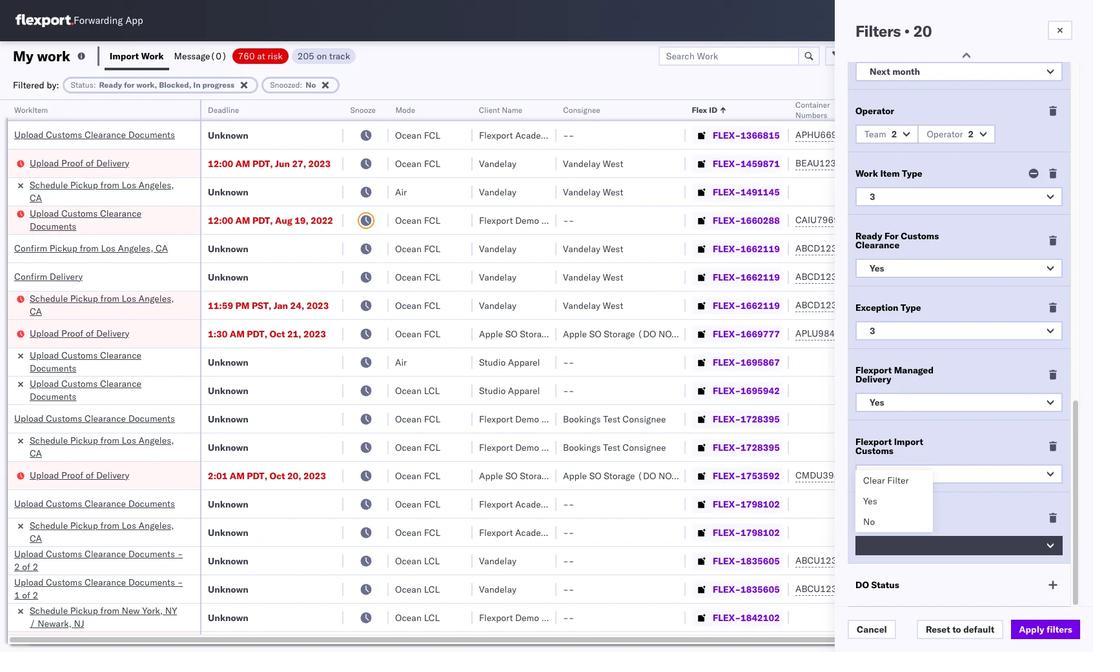 Task type: vqa. For each thing, say whether or not it's contained in the screenshot.
3rd Resize Handle "column header"
yes



Task type: describe. For each thing, give the bounding box(es) containing it.
exception
[[890, 50, 933, 62]]

8 ocean fcl from the top
[[395, 414, 440, 425]]

upload inside upload customs clearance documents - 2 of 2
[[14, 549, 44, 560]]

schedule for flexport academy
[[30, 520, 68, 532]]

3 flex- from the top
[[713, 186, 741, 198]]

1 ocean fcl from the top
[[395, 129, 440, 141]]

10 resize handle column header from the left
[[1060, 100, 1076, 653]]

1 gaurav from the top
[[1041, 158, 1070, 170]]

760
[[238, 50, 255, 62]]

aplu9843989
[[796, 328, 858, 340]]

1 vertical spatial type
[[901, 302, 921, 314]]

client name button
[[473, 103, 544, 116]]

2 vandelay west from the top
[[563, 186, 623, 198]]

schedule for flexport demo consignee
[[30, 435, 68, 447]]

7 gaurav from the top
[[1041, 584, 1070, 596]]

delivery for upload proof of delivery button associated with 1:30 am pdt, oct 21, 2023
[[96, 328, 129, 339]]

flex-1660288
[[713, 215, 780, 226]]

3 west from the top
[[603, 243, 623, 255]]

1 demo from the top
[[515, 215, 539, 226]]

resize handle column header for mode
[[457, 100, 473, 653]]

1 1662119 from the top
[[741, 243, 780, 255]]

numbers for container numbers
[[796, 110, 828, 120]]

1 flex-1662119 from the top
[[713, 243, 780, 255]]

3 ocean from the top
[[395, 215, 422, 226]]

2023 for 1:30 am pdt, oct 21, 2023
[[304, 328, 326, 340]]

pdt, for 19,
[[253, 215, 273, 226]]

los for vandelay
[[122, 179, 136, 191]]

team 2
[[865, 129, 897, 140]]

pdt, for 20,
[[247, 470, 267, 482]]

next
[[870, 66, 890, 78]]

2 up 1 on the left of the page
[[14, 562, 20, 573]]

3 demo from the top
[[515, 442, 539, 454]]

(0)
[[210, 50, 227, 62]]

workitem button
[[8, 103, 187, 116]]

8 fcl from the top
[[424, 414, 440, 425]]

2 ocean lcl from the top
[[395, 556, 440, 567]]

2 academy from the top
[[515, 499, 553, 511]]

3 for 2nd 3 button
[[870, 326, 876, 337]]

of for 3rd upload proof of delivery link
[[86, 470, 94, 481]]

9 unknown from the top
[[208, 499, 249, 511]]

of inside upload customs clearance documents - 2 of 2
[[22, 562, 30, 573]]

11:59
[[208, 300, 233, 312]]

2 vertical spatial yes
[[863, 496, 878, 508]]

14 ocean from the top
[[395, 556, 422, 567]]

1753592
[[741, 470, 780, 482]]

1 test from the top
[[603, 414, 620, 425]]

1 3 button from the top
[[856, 187, 1063, 207]]

actions
[[1045, 105, 1072, 115]]

proof for 1:30 am pdt, oct 21, 2023
[[61, 328, 83, 339]]

5 ocean from the top
[[395, 272, 422, 283]]

angeles, for vandelay
[[139, 179, 174, 191]]

4 demo from the top
[[515, 613, 539, 624]]

2 gaurav from the top
[[1041, 186, 1070, 198]]

9 ocean fcl from the top
[[395, 442, 440, 454]]

9 ocean from the top
[[395, 414, 422, 425]]

customs inside "ready for customs clearance"
[[901, 231, 939, 242]]

omkar
[[1041, 129, 1068, 141]]

schedule inside button
[[30, 293, 68, 305]]

205
[[298, 50, 314, 62]]

flexport moving inbond transit
[[856, 508, 926, 529]]

confirm delivery button
[[14, 270, 83, 284]]

2023 for 2:01 am pdt, oct 20, 2023
[[304, 470, 326, 482]]

11 fcl from the top
[[424, 499, 440, 511]]

7 ocean from the top
[[395, 328, 422, 340]]

1:30
[[208, 328, 228, 340]]

2 test from the top
[[603, 442, 620, 454]]

omkar savan
[[1041, 129, 1093, 141]]

3 gaurav jawla from the top
[[1041, 215, 1093, 226]]

1 jawla from the top
[[1072, 158, 1093, 170]]

8 flex- from the top
[[713, 328, 741, 340]]

1 west from the top
[[603, 158, 623, 170]]

schedule for vandelay
[[30, 179, 68, 191]]

2022
[[311, 215, 333, 226]]

10 fcl from the top
[[424, 470, 440, 482]]

12 flex- from the top
[[713, 442, 741, 454]]

12 ocean from the top
[[395, 499, 422, 511]]

2:01
[[208, 470, 228, 482]]

flex-1491145
[[713, 186, 780, 198]]

flex-1695867
[[713, 357, 780, 368]]

2 abcd1234560 from the top
[[796, 271, 860, 283]]

upload customs clearance documents - 1 of 2 link
[[14, 576, 186, 602]]

4 vandelay west from the top
[[563, 272, 623, 283]]

abcu1234560 for upload customs clearance documents - 1 of 2
[[796, 584, 860, 595]]

forwarding app
[[74, 15, 143, 27]]

resize handle column header for client name
[[541, 100, 557, 653]]

upload proof of delivery link for 1:30 am pdt, oct 21, 2023
[[30, 327, 129, 340]]

ymluw236679313
[[880, 215, 963, 226]]

forwarding app link
[[16, 14, 143, 27]]

track
[[329, 50, 350, 62]]

21,
[[287, 328, 301, 340]]

my work
[[13, 47, 70, 65]]

1:30 am pdt, oct 21, 2023
[[208, 328, 326, 340]]

pickup for flexport demo shipper
[[70, 605, 98, 617]]

apply filters
[[1019, 625, 1073, 636]]

caiu7969337
[[796, 214, 856, 226]]

12:00 for 12:00 am pdt, aug 19, 2022
[[208, 215, 233, 226]]

5 gaurav from the top
[[1041, 272, 1070, 283]]

upload proof of delivery button for 1:30 am pdt, oct 21, 2023
[[30, 327, 129, 341]]

schedule pickup from los angeles, ca link for vandelay
[[30, 179, 183, 204]]

7 jawla from the top
[[1072, 584, 1093, 596]]

forwarding
[[74, 15, 123, 27]]

aug
[[275, 215, 292, 226]]

action
[[1048, 50, 1077, 62]]

apply filters button
[[1012, 621, 1080, 640]]

upload customs clearance documents - 1 of 2
[[14, 577, 183, 602]]

resize handle column header for workitem
[[185, 100, 200, 653]]

schedule pickup from los angeles, ca link for flexport academy
[[30, 520, 183, 545]]

2 west from the top
[[603, 186, 623, 198]]

205 on track
[[298, 50, 350, 62]]

batch action button
[[1001, 46, 1085, 66]]

0 vertical spatial no
[[306, 80, 316, 89]]

flexport. image
[[16, 14, 74, 27]]

4 gaurav jawla from the top
[[1041, 243, 1093, 255]]

angeles, inside button
[[118, 243, 153, 254]]

schedule pickup from los angeles, ca button
[[30, 292, 183, 319]]

file
[[872, 50, 888, 62]]

10 ocean fcl from the top
[[395, 470, 440, 482]]

flexport managed delivery
[[856, 365, 934, 386]]

4 ocean lcl from the top
[[395, 613, 440, 624]]

schedule pickup from los angeles, ca for flexport demo consignee
[[30, 435, 174, 460]]

3 fcl from the top
[[424, 215, 440, 226]]

flex-1835605 for upload customs clearance documents - 1 of 2
[[713, 584, 780, 596]]

schedule pickup from new york, ny / newark, nj link
[[30, 605, 183, 631]]

container
[[796, 100, 830, 110]]

studio apparel for ocean lcl
[[479, 385, 540, 397]]

: for status
[[93, 80, 96, 89]]

los inside button
[[101, 243, 116, 254]]

16 ocean from the top
[[395, 613, 422, 624]]

delivery for 12:00 am pdt, jun 27, 2023's upload proof of delivery button
[[96, 157, 129, 169]]

team
[[865, 129, 887, 140]]

3 upload proof of delivery button from the top
[[30, 469, 129, 483]]

my
[[13, 47, 33, 65]]

2 1728395 from the top
[[741, 442, 780, 454]]

1 flex-1798102 from the top
[[713, 499, 780, 511]]

filter
[[888, 475, 909, 487]]

confirm delivery link
[[14, 270, 83, 283]]

14 flex- from the top
[[713, 499, 741, 511]]

name
[[502, 105, 523, 115]]

1491145
[[741, 186, 780, 198]]

6 fcl from the top
[[424, 300, 440, 312]]

12 ocean fcl from the top
[[395, 527, 440, 539]]

app
[[125, 15, 143, 27]]

client name
[[479, 105, 523, 115]]

1459871
[[741, 158, 780, 170]]

2 bookings from the top
[[563, 442, 601, 454]]

mbl/mawb
[[880, 105, 925, 115]]

schedule pickup from los angeles, ca link for flexport demo consignee
[[30, 434, 183, 460]]

3 ocean lcl from the top
[[395, 584, 440, 596]]

1660288
[[741, 215, 780, 226]]

flex-1366815
[[713, 129, 780, 141]]

bozo1234565,
[[864, 158, 930, 169]]

message (0)
[[174, 50, 227, 62]]

consignee inside button
[[563, 105, 600, 115]]

1 gaurav jawla from the top
[[1041, 158, 1093, 170]]

month
[[893, 66, 920, 78]]

filters
[[1047, 625, 1073, 636]]

3 abcd1234560 from the top
[[796, 300, 860, 311]]

flex-1842102
[[713, 613, 780, 624]]

abcu1234560 for upload customs clearance documents - 2 of 2
[[796, 555, 860, 567]]

2 flex-1662119 from the top
[[713, 272, 780, 283]]

upload customs clearance documents button for flex-1366815
[[14, 128, 175, 142]]

batch
[[1021, 50, 1046, 62]]

documents inside upload customs clearance documents - 2 of 2
[[128, 549, 175, 560]]

new
[[122, 605, 140, 617]]

3 vandelay west from the top
[[563, 243, 623, 255]]

deadline button
[[202, 103, 331, 116]]

am for 2:01 am pdt, oct 20, 2023
[[230, 470, 245, 482]]

resize handle column header for deadline
[[328, 100, 344, 653]]

6 ocean fcl from the top
[[395, 300, 440, 312]]

6 jawla from the top
[[1072, 556, 1093, 567]]

3 gaurav from the top
[[1041, 215, 1070, 226]]

confirm for confirm delivery
[[14, 271, 47, 283]]

pickup inside confirm pickup from los angeles, ca link
[[50, 243, 77, 254]]

12 unknown from the top
[[208, 584, 249, 596]]

1 flex- from the top
[[713, 129, 741, 141]]

yes button for flexport managed delivery
[[856, 393, 1063, 413]]

apparel for air
[[508, 357, 540, 368]]

import work button
[[105, 41, 169, 70]]

3 flex-1662119 from the top
[[713, 300, 780, 312]]

filters
[[856, 21, 901, 41]]

upload customs clearance documents - 1 of 2 button
[[14, 576, 186, 604]]

upload proof of delivery for 1:30
[[30, 328, 129, 339]]

2 1798102 from the top
[[741, 527, 780, 539]]

on
[[317, 50, 327, 62]]

snooze
[[350, 105, 375, 115]]

air for studio apparel
[[395, 357, 407, 368]]

5 west from the top
[[603, 300, 623, 312]]

24,
[[290, 300, 304, 312]]

0 horizontal spatial operator
[[856, 105, 895, 117]]

transit
[[888, 517, 918, 529]]

7 ocean fcl from the top
[[395, 328, 440, 340]]

flex-1835605 for upload customs clearance documents - 2 of 2
[[713, 556, 780, 567]]

2023 for 12:00 am pdt, jun 27, 2023
[[308, 158, 331, 170]]

9 flex- from the top
[[713, 357, 741, 368]]

1
[[14, 590, 20, 602]]

4 fcl from the top
[[424, 243, 440, 255]]

flex1459871
[[880, 158, 940, 170]]

id
[[710, 105, 718, 115]]

cancel
[[857, 625, 887, 636]]

moving
[[894, 508, 926, 520]]

ca inside schedule pickup from los angeles, ca button
[[30, 306, 42, 317]]

479017491
[[880, 328, 930, 340]]

flexport academy for flex-1798102's upload customs clearance documents button
[[479, 499, 553, 511]]

2 vertical spatial no
[[863, 517, 875, 528]]

in
[[193, 80, 201, 89]]

2 unknown from the top
[[208, 186, 249, 198]]

clear filter
[[863, 475, 909, 487]]

confirm delivery
[[14, 271, 83, 283]]

4 ocean fcl from the top
[[395, 243, 440, 255]]

am for 12:00 am pdt, aug 19, 2022
[[235, 215, 250, 226]]

3 flexport demo consignee from the top
[[479, 442, 585, 454]]

jan
[[274, 300, 288, 312]]

1 flexport demo consignee from the top
[[479, 215, 585, 226]]

import inside flexport import customs
[[894, 437, 924, 448]]

from for flexport demo shipper
[[100, 605, 119, 617]]

of for upload proof of delivery link for 1:30 am pdt, oct 21, 2023
[[86, 328, 94, 339]]

angeles, for flexport demo consignee
[[139, 435, 174, 447]]

2 demo from the top
[[515, 414, 539, 425]]

ny
[[165, 605, 177, 617]]

no inside button
[[870, 469, 882, 481]]

customs inside upload customs clearance documents - 1 of 2
[[46, 577, 82, 589]]

exception
[[856, 302, 899, 314]]

upload proof of delivery for 12:00
[[30, 157, 129, 169]]

yes button for ready for customs clearance
[[856, 259, 1063, 278]]

cmdu3984074
[[796, 470, 862, 482]]

6 flex- from the top
[[713, 272, 741, 283]]

oct for 20,
[[270, 470, 285, 482]]

0 vertical spatial type
[[902, 168, 923, 180]]

1 fcl from the top
[[424, 129, 440, 141]]

flexport inside flexport moving inbond transit
[[856, 508, 892, 520]]

by:
[[47, 79, 59, 91]]

3 proof from the top
[[61, 470, 83, 481]]

2 1662119 from the top
[[741, 272, 780, 283]]

filters • 20
[[856, 21, 932, 41]]

am for 12:00 am pdt, jun 27, 2023
[[235, 158, 250, 170]]

3 ocean fcl from the top
[[395, 215, 440, 226]]

status : ready for work, blocked, in progress
[[71, 80, 235, 89]]

nj
[[74, 618, 84, 630]]

6 unknown from the top
[[208, 385, 249, 397]]

2 inside upload customs clearance documents - 1 of 2
[[33, 590, 38, 602]]

upload proof of delivery button for 12:00 am pdt, jun 27, 2023
[[30, 157, 129, 171]]

customs inside upload customs clearance documents - 2 of 2
[[46, 549, 82, 560]]

proof for 12:00 am pdt, jun 27, 2023
[[61, 157, 83, 169]]

newark,
[[38, 618, 72, 630]]

12:00 for 12:00 am pdt, jun 27, 2023
[[208, 158, 233, 170]]



Task type: locate. For each thing, give the bounding box(es) containing it.
2 vertical spatial 1662119
[[741, 300, 780, 312]]

0 vertical spatial test
[[603, 414, 620, 425]]

1728395
[[741, 414, 780, 425], [741, 442, 780, 454]]

pdt, for 27,
[[253, 158, 273, 170]]

pdt, left the 'jun'
[[253, 158, 273, 170]]

from inside schedule pickup from los angeles, ca button
[[100, 293, 119, 305]]

1 lcl from the top
[[424, 385, 440, 397]]

ready inside "ready for customs clearance"
[[856, 231, 883, 242]]

next month
[[870, 66, 920, 78]]

flex-1798102 button
[[692, 496, 783, 514], [692, 496, 783, 514], [692, 524, 783, 542], [692, 524, 783, 542]]

4 gaurav from the top
[[1041, 243, 1070, 255]]

delivery for 3rd upload proof of delivery button from the top of the page
[[96, 470, 129, 481]]

2 flexport demo consignee from the top
[[479, 414, 585, 425]]

2 horizontal spatial operator
[[1041, 105, 1072, 115]]

3 lcl from the top
[[424, 584, 440, 596]]

operator up omkar
[[1041, 105, 1072, 115]]

yes button down ymluw236679313
[[856, 259, 1063, 278]]

oct left 20,
[[270, 470, 285, 482]]

of inside upload customs clearance documents - 1 of 2
[[22, 590, 30, 602]]

pickup for flexport demo consignee
[[70, 435, 98, 447]]

exception type
[[856, 302, 921, 314]]

1 ocean lcl from the top
[[395, 385, 440, 397]]

6 resize handle column header from the left
[[670, 100, 686, 653]]

0 vertical spatial studio apparel
[[479, 357, 540, 368]]

6 ocean from the top
[[395, 300, 422, 312]]

1 vertical spatial flex-1798102
[[713, 527, 780, 539]]

1 vertical spatial proof
[[61, 328, 83, 339]]

flex-1728395 down flex-1695942
[[713, 414, 780, 425]]

1 vertical spatial upload proof of delivery button
[[30, 327, 129, 341]]

confirm
[[14, 243, 47, 254], [14, 271, 47, 283]]

3 academy from the top
[[515, 527, 553, 539]]

inbond
[[856, 517, 886, 529]]

1 horizontal spatial work
[[856, 168, 878, 180]]

list box
[[856, 471, 933, 533]]

am right 2:01
[[230, 470, 245, 482]]

2 up the /
[[33, 562, 38, 573]]

0 horizontal spatial ready
[[99, 80, 122, 89]]

upload inside upload customs clearance documents - 1 of 2
[[14, 577, 44, 589]]

8 unknown from the top
[[208, 442, 249, 454]]

academy
[[515, 129, 553, 141], [515, 499, 553, 511], [515, 527, 553, 539]]

2
[[892, 129, 897, 140], [968, 129, 974, 140], [14, 562, 20, 573], [33, 562, 38, 573], [33, 590, 38, 602]]

flexport demo consignee
[[479, 215, 585, 226], [479, 414, 585, 425], [479, 442, 585, 454]]

from
[[100, 179, 119, 191], [80, 243, 99, 254], [100, 293, 119, 305], [100, 435, 119, 447], [100, 520, 119, 532], [100, 605, 119, 617]]

1 horizontal spatial import
[[894, 437, 924, 448]]

1 academy from the top
[[515, 129, 553, 141]]

2 3 button from the top
[[856, 322, 1063, 341]]

4 schedule pickup from los angeles, ca link from the top
[[30, 520, 183, 545]]

0 horizontal spatial numbers
[[796, 110, 828, 120]]

4 unknown from the top
[[208, 272, 249, 283]]

mode
[[395, 105, 415, 115]]

flex-1459871
[[713, 158, 780, 170]]

1 vertical spatial bookings
[[563, 442, 601, 454]]

numbers inside 'container numbers'
[[796, 110, 828, 120]]

vandelay west
[[563, 158, 623, 170], [563, 186, 623, 198], [563, 243, 623, 255], [563, 272, 623, 283], [563, 300, 623, 312]]

schedule pickup from los angeles, ca for flexport academy
[[30, 520, 174, 545]]

(do
[[554, 328, 572, 340], [638, 328, 656, 340], [554, 470, 572, 482], [638, 470, 656, 482]]

apparel
[[508, 357, 540, 368], [508, 385, 540, 397]]

upload customs clearance documents - 2 of 2
[[14, 549, 183, 573]]

batch action
[[1021, 50, 1077, 62]]

0 vertical spatial work
[[141, 50, 164, 62]]

1 vertical spatial 1835605
[[741, 584, 780, 596]]

confirm inside button
[[14, 243, 47, 254]]

next month button
[[856, 62, 1063, 81]]

2 vertical spatial academy
[[515, 527, 553, 539]]

pickup inside schedule pickup from new york, ny / newark, nj
[[70, 605, 98, 617]]

status right do
[[872, 580, 900, 592]]

1 flex-1835605 from the top
[[713, 556, 780, 567]]

pdt, down pst,
[[247, 328, 267, 340]]

1 vertical spatial abcu1234560
[[796, 584, 860, 595]]

1 unknown from the top
[[208, 129, 249, 141]]

import
[[110, 50, 139, 62], [894, 437, 924, 448]]

pickup for vandelay
[[70, 179, 98, 191]]

savan
[[1071, 129, 1093, 141]]

status up the workitem button
[[71, 80, 93, 89]]

1835605 for upload customs clearance documents - 2 of 2
[[741, 556, 780, 567]]

1 yes button from the top
[[856, 259, 1063, 278]]

0 vertical spatial flex-1798102
[[713, 499, 780, 511]]

5 gaurav jawla from the top
[[1041, 272, 1093, 283]]

2 upload proof of delivery button from the top
[[30, 327, 129, 341]]

mbl/mawb numbers button
[[873, 103, 1022, 116]]

1 abcd1234560 from the top
[[796, 243, 860, 254]]

1 vertical spatial oct
[[270, 470, 285, 482]]

pdt, for 21,
[[247, 328, 267, 340]]

resize handle column header for flex id
[[774, 100, 789, 653]]

0 vertical spatial 3 button
[[856, 187, 1063, 207]]

yes down "ready for customs clearance"
[[870, 263, 885, 274]]

1 vertical spatial apparel
[[508, 385, 540, 397]]

- inside upload customs clearance documents - 2 of 2
[[177, 549, 183, 560]]

confirm inside button
[[14, 271, 47, 283]]

0 vertical spatial bookings
[[563, 414, 601, 425]]

default
[[964, 625, 995, 636]]

0 vertical spatial import
[[110, 50, 139, 62]]

work up status : ready for work, blocked, in progress
[[141, 50, 164, 62]]

ca for flexport demo consignee
[[30, 448, 42, 460]]

upload customs clearance documents - 2 of 2 link
[[14, 548, 186, 574]]

0 vertical spatial air
[[395, 186, 407, 198]]

los for flexport demo consignee
[[122, 435, 136, 447]]

1 abcu1234560 from the top
[[796, 555, 860, 567]]

beau1234567,
[[796, 158, 862, 169]]

/
[[30, 618, 35, 630]]

0 vertical spatial 1662119
[[741, 243, 780, 255]]

resize handle column header
[[185, 100, 200, 653], [328, 100, 344, 653], [373, 100, 389, 653], [457, 100, 473, 653], [541, 100, 557, 653], [670, 100, 686, 653], [774, 100, 789, 653], [858, 100, 873, 653], [1019, 100, 1035, 653], [1060, 100, 1076, 653]]

1 vertical spatial no
[[870, 469, 882, 481]]

yes for flexport managed delivery
[[870, 397, 885, 409]]

ready
[[99, 80, 122, 89], [856, 231, 883, 242]]

10 unknown from the top
[[208, 527, 249, 539]]

1 vertical spatial 3 button
[[856, 322, 1063, 341]]

1 vertical spatial academy
[[515, 499, 553, 511]]

2023 right 20,
[[304, 470, 326, 482]]

2 vertical spatial flex-1662119
[[713, 300, 780, 312]]

2 apparel from the top
[[508, 385, 540, 397]]

status
[[71, 80, 93, 89], [872, 580, 900, 592]]

10 flex- from the top
[[713, 385, 741, 397]]

2023
[[308, 158, 331, 170], [307, 300, 329, 312], [304, 328, 326, 340], [304, 470, 326, 482]]

flex-1669777
[[713, 328, 780, 340]]

2023 right 21,
[[304, 328, 326, 340]]

operator down mbl/mawb numbers button at the top right
[[927, 129, 963, 140]]

2 proof from the top
[[61, 328, 83, 339]]

0 vertical spatial upload proof of delivery button
[[30, 157, 129, 171]]

1 vertical spatial confirm
[[14, 271, 47, 283]]

flex-1728395 up flex-1753592
[[713, 442, 780, 454]]

clearance inside "ready for customs clearance"
[[856, 240, 900, 251]]

1 vertical spatial flex-1835605
[[713, 584, 780, 596]]

numbers
[[927, 105, 959, 115], [796, 110, 828, 120]]

west
[[603, 158, 623, 170], [603, 186, 623, 198], [603, 243, 623, 255], [603, 272, 623, 283], [603, 300, 623, 312]]

upload customs clearance documents button for flex-1728395
[[14, 412, 175, 427]]

1 vertical spatial 1728395
[[741, 442, 780, 454]]

0 vertical spatial flexport academy
[[479, 129, 553, 141]]

import up cmdu39849018
[[894, 437, 924, 448]]

3 button down tcnu1234565
[[856, 187, 1063, 207]]

apparel for ocean lcl
[[508, 385, 540, 397]]

no left filter
[[870, 469, 882, 481]]

upload customs clearance documents - 2 of 2 button
[[14, 548, 186, 575]]

flexport inside flexport managed delivery
[[856, 365, 892, 377]]

8 ocean from the top
[[395, 385, 422, 397]]

los inside button
[[122, 293, 136, 305]]

0 vertical spatial proof
[[61, 157, 83, 169]]

flex-1753592
[[713, 470, 780, 482]]

customs inside flexport import customs
[[856, 446, 894, 457]]

11 ocean from the top
[[395, 470, 422, 482]]

numbers up operator 2
[[927, 105, 959, 115]]

1 vertical spatial yes button
[[856, 393, 1063, 413]]

gaurav
[[1041, 158, 1070, 170], [1041, 186, 1070, 198], [1041, 215, 1070, 226], [1041, 243, 1070, 255], [1041, 272, 1070, 283], [1041, 556, 1070, 567], [1041, 584, 1070, 596]]

import inside button
[[110, 50, 139, 62]]

- inside upload customs clearance documents - 1 of 2
[[177, 577, 183, 589]]

12:00 am pdt, jun 27, 2023
[[208, 158, 331, 170]]

Search Shipments (/) text field
[[846, 11, 971, 30]]

1 air from the top
[[395, 186, 407, 198]]

upload customs clearance documents button for flex-1798102
[[14, 498, 175, 512]]

5 jawla from the top
[[1072, 272, 1093, 283]]

0 horizontal spatial :
[[93, 80, 96, 89]]

ca inside confirm pickup from los angeles, ca link
[[156, 243, 168, 254]]

0 vertical spatial confirm
[[14, 243, 47, 254]]

beau1234567, bozo1234565, tcnu1234565
[[796, 158, 996, 169]]

am for 1:30 am pdt, oct 21, 2023
[[230, 328, 245, 340]]

oct left 21,
[[270, 328, 285, 340]]

2 upload proof of delivery from the top
[[30, 328, 129, 339]]

ca for flexport academy
[[30, 533, 42, 545]]

10 ocean from the top
[[395, 442, 422, 454]]

2 gaurav jawla from the top
[[1041, 186, 1093, 198]]

operator up team
[[856, 105, 895, 117]]

1 vertical spatial abcd1234560
[[796, 271, 860, 283]]

0 vertical spatial 1728395
[[741, 414, 780, 425]]

1 studio from the top
[[479, 357, 506, 368]]

work inside button
[[141, 50, 164, 62]]

1 confirm from the top
[[14, 243, 47, 254]]

1 ocean from the top
[[395, 129, 422, 141]]

20,
[[287, 470, 301, 482]]

import up for
[[110, 50, 139, 62]]

1 1728395 from the top
[[741, 414, 780, 425]]

pickup for flexport academy
[[70, 520, 98, 532]]

ready for customs clearance
[[856, 231, 939, 251]]

2 vertical spatial flexport demo consignee
[[479, 442, 585, 454]]

angeles, inside button
[[139, 293, 174, 305]]

: for snoozed
[[300, 80, 302, 89]]

ocean
[[395, 129, 422, 141], [395, 158, 422, 170], [395, 215, 422, 226], [395, 243, 422, 255], [395, 272, 422, 283], [395, 300, 422, 312], [395, 328, 422, 340], [395, 385, 422, 397], [395, 414, 422, 425], [395, 442, 422, 454], [395, 470, 422, 482], [395, 499, 422, 511], [395, 527, 422, 539], [395, 556, 422, 567], [395, 584, 422, 596], [395, 613, 422, 624]]

abcu1234560
[[796, 555, 860, 567], [796, 584, 860, 595]]

Search Work text field
[[659, 46, 799, 66]]

12:00 am pdt, aug 19, 2022
[[208, 215, 333, 226]]

1 studio apparel from the top
[[479, 357, 540, 368]]

-
[[563, 129, 569, 141], [569, 129, 574, 141], [880, 129, 885, 141], [885, 129, 891, 141], [880, 186, 885, 198], [885, 186, 891, 198], [563, 215, 569, 226], [569, 215, 574, 226], [880, 243, 885, 255], [885, 243, 891, 255], [880, 272, 885, 283], [885, 272, 891, 283], [880, 300, 885, 312], [885, 300, 891, 312], [563, 357, 569, 368], [569, 357, 574, 368], [880, 357, 885, 368], [885, 357, 891, 368], [563, 385, 569, 397], [569, 385, 574, 397], [880, 385, 885, 397], [885, 385, 891, 397], [880, 414, 885, 425], [885, 414, 891, 425], [880, 442, 885, 454], [885, 442, 891, 454], [563, 499, 569, 511], [569, 499, 574, 511], [563, 527, 569, 539], [569, 527, 574, 539], [880, 527, 885, 539], [885, 527, 891, 539], [177, 549, 183, 560], [563, 556, 569, 567], [569, 556, 574, 567], [880, 556, 885, 567], [885, 556, 891, 567], [177, 577, 183, 589], [563, 584, 569, 596], [569, 584, 574, 596], [880, 584, 885, 596], [885, 584, 891, 596], [563, 613, 569, 624], [569, 613, 574, 624], [880, 613, 885, 624], [885, 613, 891, 624]]

2 bookings test consignee from the top
[[563, 442, 666, 454]]

3 for first 3 button
[[870, 191, 876, 203]]

am left "aug"
[[235, 215, 250, 226]]

abcu1234560 up do
[[796, 555, 860, 567]]

flex id
[[692, 105, 718, 115]]

2023 for 11:59 pm pst, jan 24, 2023
[[307, 300, 329, 312]]

1 horizontal spatial status
[[872, 580, 900, 592]]

0 vertical spatial apparel
[[508, 357, 540, 368]]

3 down exception at the right
[[870, 326, 876, 337]]

1 horizontal spatial operator
[[927, 129, 963, 140]]

2 vertical spatial upload proof of delivery
[[30, 470, 129, 481]]

1 horizontal spatial :
[[300, 80, 302, 89]]

1 1798102 from the top
[[741, 499, 780, 511]]

0 vertical spatial status
[[71, 80, 93, 89]]

4 jawla from the top
[[1072, 243, 1093, 255]]

1 vertical spatial flex-1728395
[[713, 442, 780, 454]]

2 ocean from the top
[[395, 158, 422, 170]]

schedule pickup from los angeles, ca inside button
[[30, 293, 174, 317]]

0 vertical spatial abcu1234560
[[796, 555, 860, 567]]

18 flex- from the top
[[713, 613, 741, 624]]

2 flexport academy from the top
[[479, 499, 553, 511]]

0 vertical spatial flex-1662119
[[713, 243, 780, 255]]

1 vertical spatial 1798102
[[741, 527, 780, 539]]

flex
[[692, 105, 708, 115]]

0 horizontal spatial work
[[141, 50, 164, 62]]

5 fcl from the top
[[424, 272, 440, 283]]

1 vertical spatial upload proof of delivery
[[30, 328, 129, 339]]

studio apparel for air
[[479, 357, 540, 368]]

numbers down container
[[796, 110, 828, 120]]

12:00 down the deadline
[[208, 158, 233, 170]]

schedule
[[30, 179, 68, 191], [30, 293, 68, 305], [30, 435, 68, 447], [30, 520, 68, 532], [30, 605, 68, 617]]

4 schedule from the top
[[30, 520, 68, 532]]

risk
[[268, 50, 283, 62]]

air for vandelay
[[395, 186, 407, 198]]

2 vertical spatial proof
[[61, 470, 83, 481]]

0 vertical spatial yes
[[870, 263, 885, 274]]

schedule pickup from los angeles, ca for vandelay
[[30, 179, 174, 204]]

flexport
[[479, 129, 513, 141], [479, 215, 513, 226], [856, 365, 892, 377], [479, 414, 513, 425], [856, 437, 892, 448], [479, 442, 513, 454], [479, 499, 513, 511], [856, 508, 892, 520], [479, 527, 513, 539], [479, 613, 513, 624]]

0 horizontal spatial status
[[71, 80, 93, 89]]

4 ocean from the top
[[395, 243, 422, 255]]

flexport inside flexport import customs
[[856, 437, 892, 448]]

import work
[[110, 50, 164, 62]]

1 vertical spatial air
[[395, 357, 407, 368]]

from for flexport academy
[[100, 520, 119, 532]]

0 vertical spatial studio
[[479, 357, 506, 368]]

0 vertical spatial 1798102
[[741, 499, 780, 511]]

flex-1459871 button
[[692, 155, 783, 173], [692, 155, 783, 173]]

1728395 up 1753592
[[741, 442, 780, 454]]

1 vertical spatial upload proof of delivery link
[[30, 327, 129, 340]]

1 upload proof of delivery button from the top
[[30, 157, 129, 171]]

1 vertical spatial bookings test consignee
[[563, 442, 666, 454]]

delivery inside confirm delivery link
[[50, 271, 83, 283]]

1 vertical spatial flex-1662119
[[713, 272, 780, 283]]

1728395 down 1695942
[[741, 414, 780, 425]]

5 vandelay west from the top
[[563, 300, 623, 312]]

test
[[603, 414, 620, 425], [603, 442, 620, 454]]

snoozed
[[270, 80, 300, 89]]

11:59 pm pst, jan 24, 2023
[[208, 300, 329, 312]]

3 unknown from the top
[[208, 243, 249, 255]]

studio apparel
[[479, 357, 540, 368], [479, 385, 540, 397]]

work,
[[136, 80, 157, 89]]

15 ocean from the top
[[395, 584, 422, 596]]

0 vertical spatial abcd1234560
[[796, 243, 860, 254]]

type up 479017491
[[901, 302, 921, 314]]

1 bookings from the top
[[563, 414, 601, 425]]

0 vertical spatial upload proof of delivery link
[[30, 157, 129, 170]]

am right 1:30 at bottom left
[[230, 328, 245, 340]]

mbl/mawb numbers
[[880, 105, 959, 115]]

1 horizontal spatial numbers
[[927, 105, 959, 115]]

1 3 from the top
[[870, 191, 876, 203]]

2023 right 24,
[[307, 300, 329, 312]]

pickup inside schedule pickup from los angeles, ca button
[[70, 293, 98, 305]]

clearance inside upload customs clearance documents - 1 of 2
[[85, 577, 126, 589]]

1 vertical spatial flexport academy
[[479, 499, 553, 511]]

2023 right 27, at the left top of the page
[[308, 158, 331, 170]]

los
[[122, 179, 136, 191], [101, 243, 116, 254], [122, 293, 136, 305], [122, 435, 136, 447], [122, 520, 136, 532]]

1 vertical spatial import
[[894, 437, 924, 448]]

yes button down managed
[[856, 393, 1063, 413]]

3 upload proof of delivery link from the top
[[30, 469, 129, 482]]

from inside confirm pickup from los angeles, ca link
[[80, 243, 99, 254]]

4 west from the top
[[603, 272, 623, 283]]

confirm pickup from los angeles, ca link
[[14, 242, 168, 255]]

2 right team
[[892, 129, 897, 140]]

no right snoozed
[[306, 80, 316, 89]]

from for vandelay
[[100, 179, 119, 191]]

upload proof of delivery link
[[30, 157, 129, 170], [30, 327, 129, 340], [30, 469, 129, 482]]

2 3 from the top
[[870, 326, 876, 337]]

documents
[[128, 129, 175, 140], [30, 221, 76, 232], [30, 363, 76, 374], [30, 391, 76, 403], [128, 413, 175, 425], [128, 498, 175, 510], [128, 549, 175, 560], [128, 577, 175, 589]]

12:00
[[208, 158, 233, 170], [208, 215, 233, 226]]

documents inside upload customs clearance documents - 1 of 2
[[128, 577, 175, 589]]

pdt, left 20,
[[247, 470, 267, 482]]

type right item at the right of the page
[[902, 168, 923, 180]]

clearance inside upload customs clearance documents - 2 of 2
[[85, 549, 126, 560]]

1 vertical spatial work
[[856, 168, 878, 180]]

apply
[[1019, 625, 1045, 636]]

1 vertical spatial 12:00
[[208, 215, 233, 226]]

0 vertical spatial bookings test consignee
[[563, 414, 666, 425]]

2 abcu1234560 from the top
[[796, 584, 860, 595]]

1 vertical spatial ready
[[856, 231, 883, 242]]

oct for 21,
[[270, 328, 285, 340]]

1 vertical spatial studio apparel
[[479, 385, 540, 397]]

0 vertical spatial flex-1728395
[[713, 414, 780, 425]]

1835605 for upload customs clearance documents - 1 of 2
[[741, 584, 780, 596]]

yes for ready for customs clearance
[[870, 263, 885, 274]]

2 ocean fcl from the top
[[395, 158, 440, 170]]

17 flex- from the top
[[713, 584, 741, 596]]

1 vertical spatial 3
[[870, 326, 876, 337]]

12:00 left "aug"
[[208, 215, 233, 226]]

1 schedule pickup from los angeles, ca link from the top
[[30, 179, 183, 204]]

tcnu1234565
[[932, 158, 996, 169]]

1 resize handle column header from the left
[[185, 100, 200, 653]]

snoozed : no
[[270, 80, 316, 89]]

1 horizontal spatial ready
[[856, 231, 883, 242]]

schedule inside schedule pickup from new york, ny / newark, nj
[[30, 605, 68, 617]]

3 schedule pickup from los angeles, ca link from the top
[[30, 434, 183, 460]]

0 vertical spatial ready
[[99, 80, 122, 89]]

1 vertical spatial studio
[[479, 385, 506, 397]]

yes down clear
[[863, 496, 878, 508]]

5 flex- from the top
[[713, 243, 741, 255]]

0 vertical spatial upload proof of delivery
[[30, 157, 129, 169]]

16 flex- from the top
[[713, 556, 741, 567]]

3 1662119 from the top
[[741, 300, 780, 312]]

schedule for flexport demo shipper
[[30, 605, 68, 617]]

am
[[235, 158, 250, 170], [235, 215, 250, 226], [230, 328, 245, 340], [230, 470, 245, 482]]

studio for air
[[479, 357, 506, 368]]

7 resize handle column header from the left
[[774, 100, 789, 653]]

angeles, for flexport academy
[[139, 520, 174, 532]]

1 flexport academy from the top
[[479, 129, 553, 141]]

0 vertical spatial oct
[[270, 328, 285, 340]]

3 flexport academy from the top
[[479, 527, 553, 539]]

3 button up managed
[[856, 322, 1063, 341]]

clear
[[863, 475, 885, 487]]

: down 205
[[300, 80, 302, 89]]

pickup
[[70, 179, 98, 191], [50, 243, 77, 254], [70, 293, 98, 305], [70, 435, 98, 447], [70, 520, 98, 532], [70, 605, 98, 617]]

6 gaurav from the top
[[1041, 556, 1070, 567]]

5 resize handle column header from the left
[[541, 100, 557, 653]]

1 vertical spatial 1662119
[[741, 272, 780, 283]]

upload proof of delivery link for 12:00 am pdt, jun 27, 2023
[[30, 157, 129, 170]]

7 unknown from the top
[[208, 414, 249, 425]]

numbers for mbl/mawb numbers
[[927, 105, 959, 115]]

7 gaurav jawla from the top
[[1041, 584, 1093, 596]]

0 vertical spatial 3
[[870, 191, 876, 203]]

2 vertical spatial abcd1234560
[[796, 300, 860, 311]]

0 vertical spatial yes button
[[856, 259, 1063, 278]]

3
[[870, 191, 876, 203], [870, 326, 876, 337]]

container numbers button
[[789, 98, 860, 121]]

resize handle column header for consignee
[[670, 100, 686, 653]]

2 up tcnu1234565
[[968, 129, 974, 140]]

--
[[563, 129, 574, 141], [880, 129, 891, 141], [880, 186, 891, 198], [563, 215, 574, 226], [880, 243, 891, 255], [880, 272, 891, 283], [880, 300, 891, 312], [563, 357, 574, 368], [880, 357, 891, 368], [563, 385, 574, 397], [880, 385, 891, 397], [880, 414, 891, 425], [880, 442, 891, 454], [563, 499, 574, 511], [563, 527, 574, 539], [880, 527, 891, 539], [563, 556, 574, 567], [880, 556, 891, 567], [563, 584, 574, 596], [880, 584, 891, 596], [563, 613, 574, 624], [880, 613, 891, 624]]

2 vertical spatial upload proof of delivery button
[[30, 469, 129, 483]]

2 right 1 on the left of the page
[[33, 590, 38, 602]]

workitem
[[14, 105, 48, 115]]

demo
[[515, 215, 539, 226], [515, 414, 539, 425], [515, 442, 539, 454], [515, 613, 539, 624]]

flexport academy for upload customs clearance documents button associated with flex-1366815
[[479, 129, 553, 141]]

2 fcl from the top
[[424, 158, 440, 170]]

delivery inside flexport managed delivery
[[856, 374, 892, 386]]

work left item at the right of the page
[[856, 168, 878, 180]]

abcu1234560 up cancel button in the bottom of the page
[[796, 584, 860, 595]]

yes down flexport managed delivery
[[870, 397, 885, 409]]

flex id button
[[686, 103, 776, 116]]

no left transit
[[863, 517, 875, 528]]

2 schedule from the top
[[30, 293, 68, 305]]

am left the 'jun'
[[235, 158, 250, 170]]

2 vertical spatial flexport academy
[[479, 527, 553, 539]]

: up the workitem button
[[93, 80, 96, 89]]

1 vertical spatial status
[[872, 580, 900, 592]]

1 vertical spatial test
[[603, 442, 620, 454]]

list box containing clear filter
[[856, 471, 933, 533]]

los for flexport academy
[[122, 520, 136, 532]]

pdt, left "aug"
[[253, 215, 273, 226]]

use)
[[595, 328, 618, 340], [679, 328, 702, 340], [595, 470, 618, 482], [679, 470, 702, 482]]

1 vertical spatial flexport demo consignee
[[479, 414, 585, 425]]

studio for ocean lcl
[[479, 385, 506, 397]]

5 unknown from the top
[[208, 357, 249, 368]]

resize handle column header for container numbers
[[858, 100, 873, 653]]

of for upload proof of delivery link for 12:00 am pdt, jun 27, 2023
[[86, 157, 94, 169]]

ca for vandelay
[[30, 192, 42, 204]]

0 vertical spatial flex-1835605
[[713, 556, 780, 567]]

0 vertical spatial academy
[[515, 129, 553, 141]]

12 fcl from the top
[[424, 527, 440, 539]]

so
[[505, 328, 518, 340], [589, 328, 602, 340], [505, 470, 518, 482], [589, 470, 602, 482]]

0 vertical spatial flexport demo consignee
[[479, 215, 585, 226]]

3 down work item type
[[870, 191, 876, 203]]

3 button
[[856, 187, 1063, 207], [856, 322, 1063, 341]]

from for flexport demo consignee
[[100, 435, 119, 447]]

2 vertical spatial upload proof of delivery link
[[30, 469, 129, 482]]

confirm for confirm pickup from los angeles, ca
[[14, 243, 47, 254]]

container numbers
[[796, 100, 830, 120]]

13 ocean from the top
[[395, 527, 422, 539]]

0 vertical spatial 1835605
[[741, 556, 780, 567]]

1 vertical spatial yes
[[870, 397, 885, 409]]

4 schedule pickup from los angeles, ca from the top
[[30, 520, 174, 545]]

2 studio apparel from the top
[[479, 385, 540, 397]]

work
[[141, 50, 164, 62], [856, 168, 878, 180]]

flex-1662119
[[713, 243, 780, 255], [713, 272, 780, 283], [713, 300, 780, 312]]

0 horizontal spatial import
[[110, 50, 139, 62]]

flexport import customs
[[856, 437, 924, 457]]

no button
[[856, 465, 1063, 484]]

from inside schedule pickup from new york, ny / newark, nj
[[100, 605, 119, 617]]



